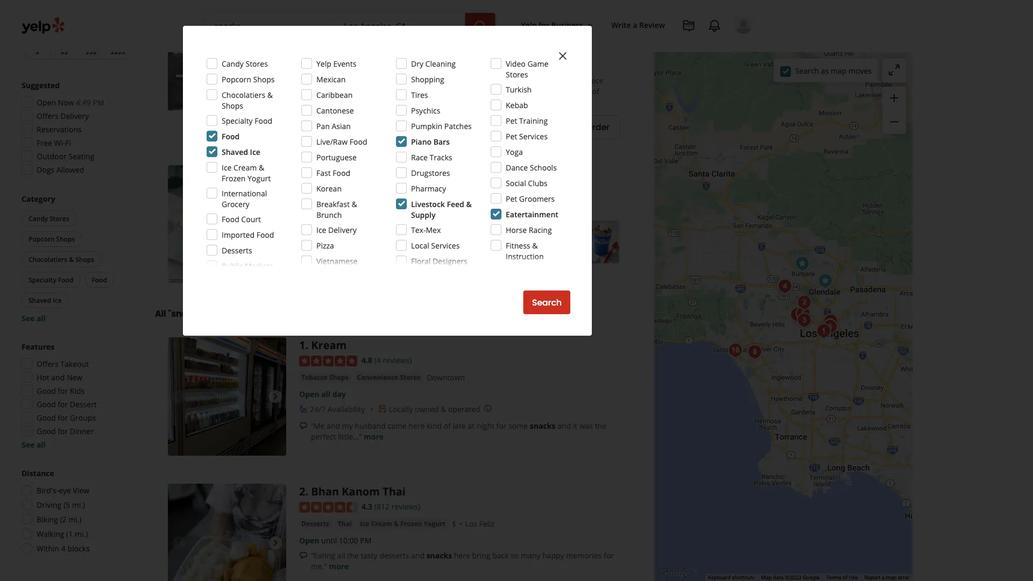 Task type: locate. For each thing, give the bounding box(es) containing it.
yelp events
[[316, 58, 356, 69]]

see down shaved ice button
[[22, 313, 35, 323]]

"snacks"
[[168, 308, 206, 320]]

services for local services
[[431, 240, 460, 251]]

dogs inside button
[[491, 27, 507, 36]]

1 horizontal spatial outdoor
[[310, 122, 336, 131]]

psychics
[[411, 105, 440, 115]]

thai up (812 reviews) link
[[383, 484, 406, 499]]

16 speech v2 image for "where have u been juicy?!?! i'm always slightly disappointed with smoothie/juice places because the drinks are usually way too sweet and taste like they're made of artificial syrups.…"
[[299, 76, 308, 85]]

stores inside the video game stores
[[506, 69, 528, 79]]

0 vertical spatial chocolatiers & shops
[[222, 90, 273, 111]]

0 vertical spatial hot
[[478, 27, 489, 36]]

1 vertical spatial a
[[368, 231, 373, 242]]

candy stores
[[222, 58, 268, 69], [29, 214, 69, 223]]

2 horizontal spatial the
[[595, 421, 607, 431]]

(812
[[375, 502, 390, 512]]

1 vertical spatial $
[[452, 519, 456, 529]]

1 until from the top
[[321, 203, 337, 213]]

0 horizontal spatial $
[[35, 47, 39, 56]]

see up distance
[[22, 439, 35, 450]]

ice cream & frozen yogurt link down (812 reviews)
[[358, 518, 448, 529]]

more inside joy of winter in a cup the oreo® hot cocoa blizzard® treat is back! read more
[[497, 242, 517, 252]]

treat inside joy of winter in a cup the oreo® hot cocoa blizzard® treat is back! read more
[[426, 242, 445, 252]]

until
[[321, 203, 337, 213], [321, 535, 337, 545]]

group containing suggested
[[18, 80, 133, 178]]

more down "eating
[[329, 561, 349, 571]]

shaved inside search dialog
[[222, 147, 248, 157]]

1 horizontal spatial yelp
[[521, 20, 537, 30]]

walking
[[37, 529, 64, 539]]

food inside food button
[[92, 275, 107, 284]]

and up good for kids
[[51, 372, 65, 382]]

the inside "where have u been juicy?!?! i'm always slightly disappointed with smoothie/juice places because the drinks are usually way too sweet and taste like they're made of artificial syrups.…"
[[366, 86, 378, 96]]

1 previous image from the top
[[172, 45, 185, 58]]

1 vertical spatial pm
[[356, 203, 367, 213]]

bhan kanom thai image
[[794, 292, 815, 314], [168, 484, 286, 581]]

1 vertical spatial 16 speech v2 image
[[299, 422, 308, 430]]

markets
[[245, 261, 273, 271]]

international
[[222, 188, 267, 198]]

hot right smoothies
[[478, 27, 489, 36]]

2 until from the top
[[321, 535, 337, 545]]

tobacco shops button
[[299, 372, 351, 383]]

more down drinks on the left of the page
[[377, 97, 397, 107]]

0 horizontal spatial shaved
[[29, 296, 51, 305]]

2 offers from the top
[[37, 359, 58, 369]]

for down good for kids
[[58, 399, 68, 409]]

takeout up piano bars
[[425, 122, 450, 131]]

use
[[849, 575, 858, 581]]

1 horizontal spatial chocolatiers & shops
[[222, 90, 273, 111]]

0 horizontal spatial bars
[[412, 27, 427, 36]]

1 horizontal spatial specialty food
[[222, 115, 272, 126]]

2 next image from the top
[[269, 537, 282, 550]]

snacks left bring on the left of page
[[427, 550, 452, 560]]

see all button for category
[[22, 313, 46, 323]]

pet up yoga
[[506, 131, 517, 141]]

stores down video
[[506, 69, 528, 79]]

outdoor down the free wi-fi
[[37, 151, 67, 161]]

healthy
[[378, 58, 405, 69]]

0 horizontal spatial hot
[[37, 372, 49, 382]]

distance
[[22, 468, 54, 478]]

like
[[530, 86, 542, 96]]

free
[[37, 138, 52, 148]]

and left my
[[327, 421, 340, 431]]

open inside group
[[37, 97, 56, 107]]

0 vertical spatial chocolatiers
[[222, 90, 265, 100]]

tex-mex
[[411, 225, 441, 235]]

dogs down outdoor seating
[[37, 164, 54, 175]]

more
[[377, 97, 397, 107], [497, 242, 517, 252], [364, 431, 384, 441], [329, 561, 349, 571]]

ice cream & frozen yogurt up international
[[222, 162, 271, 183]]

los left feliz at the bottom left
[[465, 519, 477, 529]]

1 vertical spatial popcorn
[[29, 234, 55, 243]]

1 vertical spatial candy
[[29, 214, 48, 223]]

2 slideshow element from the top
[[168, 165, 286, 284]]

popcorn shops inside search dialog
[[222, 74, 275, 84]]

1 offers from the top
[[37, 111, 58, 121]]

group
[[18, 80, 133, 178], [883, 87, 906, 134], [19, 193, 133, 323], [18, 341, 133, 450]]

frozen up international
[[222, 173, 246, 183]]

the down u
[[366, 86, 378, 96]]

1 vertical spatial pet
[[506, 131, 517, 141]]

0 vertical spatial specialty
[[222, 115, 253, 126]]

day
[[332, 389, 346, 399]]

of right made
[[592, 86, 600, 96]]

shaved ice inside search dialog
[[222, 147, 260, 157]]

mi.) right (2
[[68, 514, 82, 525]]

los feliz
[[465, 519, 495, 529]]

los left angeles,
[[249, 308, 263, 320]]

& right breakfast
[[352, 199, 357, 209]]

outdoor seating
[[310, 122, 361, 131]]

bars inside search dialog
[[434, 136, 450, 147]]

for inside button
[[539, 20, 549, 30]]

open down desserts link
[[299, 535, 319, 545]]

1 vertical spatial until
[[321, 535, 337, 545]]

$ left los feliz
[[452, 519, 456, 529]]

pm up the tasty
[[360, 535, 372, 545]]

4 good from the top
[[37, 426, 56, 436]]

joy of winter in a cup the oreo® hot cocoa blizzard® treat is back! read more
[[308, 231, 517, 252]]

16 speech v2 image
[[299, 76, 308, 85], [299, 422, 308, 430], [299, 551, 308, 560]]

more link for tasty
[[329, 561, 349, 571]]

& inside the chocolatiers & shops
[[267, 90, 273, 100]]

pm for open until 10:00 pm
[[360, 535, 372, 545]]

3 slideshow element from the top
[[168, 338, 286, 456]]

0 vertical spatial next image
[[269, 390, 282, 403]]

ice cream & frozen yogurt link up breakfast
[[299, 186, 389, 197]]

ice cream & frozen yogurt down (812 reviews)
[[360, 519, 446, 528]]

cream
[[312, 27, 333, 36], [234, 162, 257, 173], [312, 187, 333, 196], [371, 519, 392, 528]]

outdoor inside group
[[37, 151, 67, 161]]

2 vertical spatial more link
[[329, 561, 349, 571]]

16 grab and go v2 image
[[299, 59, 308, 68]]

1 pet from the top
[[506, 115, 517, 126]]

drinks
[[380, 86, 401, 96]]

popcorn shops inside button
[[29, 234, 75, 243]]

1 see all from the top
[[22, 313, 46, 323]]

1 vertical spatial see
[[22, 439, 35, 450]]

supply
[[411, 210, 436, 220]]

a right 'write'
[[633, 20, 638, 30]]

0 vertical spatial .
[[305, 338, 308, 352]]

1 slideshow element from the top
[[168, 0, 286, 111]]

2 see from the top
[[22, 439, 35, 450]]

cream down 4.6 star rating image
[[312, 27, 333, 36]]

open for open now 4:49 pm
[[37, 97, 56, 107]]

1 horizontal spatial delivery
[[328, 225, 357, 235]]

1 horizontal spatial $
[[452, 519, 456, 529]]

stores inside group
[[50, 214, 69, 223]]

ice cream & frozen yogurt button down 4.6 star rating image
[[299, 26, 389, 37]]

ice cream & frozen yogurt up breakfast
[[301, 187, 387, 196]]

1 horizontal spatial treat
[[445, 165, 474, 180]]

1 horizontal spatial chocolatiers
[[222, 90, 265, 100]]

wow choripan image
[[793, 303, 814, 325]]

allowed
[[56, 164, 84, 175]]

a for report
[[882, 575, 885, 581]]

search dialog
[[0, 0, 1033, 581]]

0 vertical spatial search
[[795, 66, 819, 76]]

yelp right hot dogs
[[521, 20, 537, 30]]

close image
[[557, 50, 569, 62]]

ice cream & frozen yogurt button down (812 reviews)
[[358, 518, 448, 529]]

frozen up the 8:00
[[342, 187, 363, 196]]

1 horizontal spatial dogs
[[491, 27, 507, 36]]

3 good from the top
[[37, 413, 56, 423]]

here left bring on the left of page
[[454, 550, 470, 560]]

expand map image
[[888, 63, 901, 76]]

$ inside $ button
[[35, 47, 39, 56]]

a right report
[[882, 575, 885, 581]]

cream inside search dialog
[[234, 162, 257, 173]]

all "snacks" results in los angeles, california
[[155, 308, 347, 320]]

4
[[61, 543, 66, 554]]

in inside joy of winter in a cup the oreo® hot cocoa blizzard® treat is back! read more
[[359, 231, 366, 242]]

option group
[[18, 468, 133, 557]]

$ down price
[[35, 47, 39, 56]]

outdoor
[[310, 122, 336, 131], [37, 151, 67, 161]]

1 see all button from the top
[[22, 313, 46, 323]]

None search field
[[206, 13, 498, 39]]

2 see all from the top
[[22, 439, 46, 450]]

0 vertical spatial shaved ice
[[222, 147, 260, 157]]

angeles,
[[265, 308, 302, 320]]

see all for category
[[22, 313, 46, 323]]

moves
[[849, 66, 872, 76]]

offers up hot and new
[[37, 359, 58, 369]]

of inside joy of winter in a cup the oreo® hot cocoa blizzard® treat is back! read more
[[322, 231, 329, 242]]

pm inside group
[[93, 97, 104, 107]]

1 horizontal spatial map
[[886, 575, 897, 581]]

cleaning
[[426, 58, 456, 69]]

juice bars & smoothies button
[[393, 26, 471, 37]]

until left the 8:00
[[321, 203, 337, 213]]

ice cream & frozen yogurt inside search dialog
[[222, 162, 271, 183]]

0 vertical spatial candy
[[222, 58, 244, 69]]

juice
[[395, 27, 411, 36]]

3 pet from the top
[[506, 193, 517, 204]]

3 previous image from the top
[[172, 390, 185, 403]]

for up good for dinner
[[58, 413, 68, 423]]

group containing category
[[19, 193, 133, 323]]

1 horizontal spatial search
[[795, 66, 819, 76]]

1 16 speech v2 image from the top
[[299, 76, 308, 85]]

thai up 10:00
[[338, 519, 352, 528]]

1 vertical spatial the
[[595, 421, 607, 431]]

1 vertical spatial treat
[[426, 242, 445, 252]]

schools
[[530, 162, 557, 173]]

0 vertical spatial services
[[519, 131, 548, 141]]

. left kream
[[305, 338, 308, 352]]

yogurt up international
[[248, 173, 271, 183]]

report
[[865, 575, 881, 581]]

1 horizontal spatial kream image
[[813, 321, 835, 342]]

good for good for kids
[[37, 386, 56, 396]]

desserts
[[222, 245, 252, 255], [301, 519, 329, 528]]

& up instruction
[[532, 240, 538, 251]]

1 vertical spatial specialty
[[29, 275, 56, 284]]

operated
[[448, 404, 480, 414]]

pm for open until 8:00 pm
[[356, 203, 367, 213]]

2 pet from the top
[[506, 131, 517, 141]]

shops inside chocolatiers & shops "button"
[[75, 255, 94, 264]]

ice cream & frozen yogurt button
[[299, 26, 389, 37], [299, 186, 389, 197], [358, 518, 448, 529]]

. left bhan
[[305, 484, 308, 499]]

specialty food button
[[22, 272, 80, 288]]

0 vertical spatial pet
[[506, 115, 517, 126]]

of left use
[[843, 575, 848, 581]]

1 vertical spatial candy stores
[[29, 214, 69, 223]]

for for groups
[[58, 413, 68, 423]]

2 vertical spatial pm
[[360, 535, 372, 545]]

0 vertical spatial bhan kanom thai image
[[794, 292, 815, 314]]

pet for pet groomers
[[506, 193, 517, 204]]

in right winter on the top left of page
[[359, 231, 366, 242]]

horse racing
[[506, 225, 552, 235]]

yelp
[[521, 20, 537, 30], [316, 58, 331, 69]]

seating
[[69, 151, 94, 161]]

cream up international
[[234, 162, 257, 173]]

(231
[[375, 10, 390, 20]]

hot dogs button
[[475, 26, 509, 37]]

desserts inside search dialog
[[222, 245, 252, 255]]

1 vertical spatial bhan kanom thai image
[[168, 484, 286, 581]]

previous image for the leftmost the kream image
[[172, 390, 185, 403]]

previous image for the left bhan kanom thai image
[[172, 537, 185, 550]]

shaved inside button
[[29, 296, 51, 305]]

& left places
[[267, 90, 273, 100]]

search inside button
[[532, 297, 562, 309]]

livestock
[[411, 199, 445, 209]]

0 vertical spatial snacks
[[530, 421, 556, 431]]

0 vertical spatial offers
[[37, 111, 58, 121]]

kream image
[[813, 321, 835, 342], [168, 338, 286, 456]]

see
[[22, 313, 35, 323], [22, 439, 35, 450]]

yelp inside search dialog
[[316, 58, 331, 69]]

drugstores
[[411, 168, 450, 178]]

snacks right 'some'
[[530, 421, 556, 431]]

previous image for the left 88 hotdog & juicy image
[[172, 45, 185, 58]]

1 vertical spatial thai
[[338, 519, 352, 528]]

map left error
[[886, 575, 897, 581]]

2 . from the top
[[305, 484, 308, 499]]

breakfast
[[316, 199, 350, 209]]

dogs
[[491, 27, 507, 36], [37, 164, 54, 175]]

specialty
[[222, 115, 253, 126], [29, 275, 56, 284]]

0 horizontal spatial here
[[409, 421, 425, 431]]

3 16 speech v2 image from the top
[[299, 551, 308, 560]]

delivery for offers delivery
[[60, 111, 89, 121]]

0 vertical spatial in
[[359, 231, 366, 242]]

16 chevron down v2 image
[[586, 21, 594, 29]]

delivery inside search dialog
[[328, 225, 357, 235]]

for inside here bring back so many happy memories for me."
[[604, 550, 614, 560]]

training
[[519, 115, 548, 126]]

1 horizontal spatial bhan kanom thai image
[[794, 292, 815, 314]]

1 vertical spatial next image
[[269, 537, 282, 550]]

2 vertical spatial pet
[[506, 193, 517, 204]]

next image
[[269, 218, 282, 231]]

0 horizontal spatial thai
[[338, 519, 352, 528]]

0 vertical spatial delivery
[[60, 111, 89, 121]]

"eating
[[311, 550, 335, 560]]

0 vertical spatial outdoor
[[310, 122, 336, 131]]

hot inside button
[[478, 27, 489, 36]]

1 vertical spatial delivery
[[380, 122, 406, 131]]

california
[[304, 308, 347, 320]]

delivery down open now 4:49 pm
[[60, 111, 89, 121]]

0 vertical spatial until
[[321, 203, 337, 213]]

0 horizontal spatial bhan kanom thai image
[[168, 484, 286, 581]]

hot inside group
[[37, 372, 49, 382]]

0 vertical spatial dogs
[[491, 27, 507, 36]]

see all down shaved ice button
[[22, 313, 46, 323]]

mario kart snack station image
[[775, 276, 796, 297]]

0 vertical spatial popcorn
[[222, 74, 251, 84]]

1 horizontal spatial takeout
[[425, 122, 450, 131]]

more link down "eating
[[329, 561, 349, 571]]

all down open until 10:00 pm on the left bottom of the page
[[337, 550, 345, 560]]

all down good for dinner
[[37, 439, 46, 450]]

open down korean
[[299, 203, 319, 213]]

kream image inside the 'map' region
[[813, 321, 835, 342]]

video
[[506, 58, 526, 69]]

as
[[821, 66, 829, 76]]

0 vertical spatial map
[[831, 66, 847, 76]]

pm right the 8:00
[[356, 203, 367, 213]]

a for write
[[633, 20, 638, 30]]

stores left '16 grab and go v2' icon
[[246, 58, 268, 69]]

2 see all button from the top
[[22, 439, 46, 450]]

2 16 speech v2 image from the top
[[299, 422, 308, 430]]

0 horizontal spatial treat
[[426, 242, 445, 252]]

info icon image
[[432, 59, 441, 67], [432, 59, 441, 67], [484, 404, 492, 413], [484, 404, 492, 413]]

1 next image from the top
[[269, 390, 282, 403]]

good down good for groups
[[37, 426, 56, 436]]

happy
[[543, 550, 564, 560]]

search down instruction
[[532, 297, 562, 309]]

bars down pumpkin patches
[[434, 136, 450, 147]]

1 vertical spatial .
[[305, 484, 308, 499]]

for right night on the bottom
[[497, 421, 507, 431]]

& right "feed"
[[466, 199, 472, 209]]

and inside and it was the perfect little..."
[[558, 421, 571, 431]]

1 horizontal spatial services
[[519, 131, 548, 141]]

takeout up new
[[60, 359, 89, 369]]

view
[[73, 485, 89, 495]]

©2023
[[785, 575, 802, 581]]

yelp inside button
[[521, 20, 537, 30]]

open up 16 twenty four seven availability v2 image
[[299, 389, 319, 399]]

shaved ice up international
[[222, 147, 260, 157]]

0 vertical spatial $
[[35, 47, 39, 56]]

map right as
[[831, 66, 847, 76]]

2 good from the top
[[37, 399, 56, 409]]

slideshow element for juice bars & smoothies link
[[168, 0, 286, 111]]

bhan kanom thai link
[[311, 484, 406, 499]]

(231 reviews) link
[[375, 9, 421, 20]]

late
[[453, 421, 466, 431]]

pet for pet services
[[506, 131, 517, 141]]

1 horizontal spatial candy
[[222, 58, 244, 69]]

levain bakery - larchmont village image
[[787, 304, 808, 326]]

bars inside button
[[412, 27, 427, 36]]

previous image for the left dairy queen/orange julius treat ctr image
[[172, 218, 185, 231]]

cream down (812
[[371, 519, 392, 528]]

they're
[[544, 86, 568, 96]]

reviews) for 2 . bhan kanom thai
[[392, 502, 421, 512]]

pet down social at the top
[[506, 193, 517, 204]]

and inside group
[[51, 372, 65, 382]]

1 vertical spatial services
[[431, 240, 460, 251]]

delivery for ice delivery
[[328, 225, 357, 235]]

1 vertical spatial desserts
[[301, 519, 329, 528]]

convenience stores
[[357, 373, 420, 381]]

4 previous image from the top
[[172, 537, 185, 550]]

2 vertical spatial 16 speech v2 image
[[299, 551, 308, 560]]

open for open until 8:00 pm
[[299, 203, 319, 213]]

open all day
[[299, 389, 346, 399]]

groomers
[[519, 193, 555, 204]]

2 vertical spatial ice cream & frozen yogurt button
[[358, 518, 448, 529]]

until up "eating
[[321, 535, 337, 545]]

dogs right search image
[[491, 27, 507, 36]]

treat left is
[[426, 242, 445, 252]]

mex
[[426, 225, 441, 235]]

offers up the reservations
[[37, 111, 58, 121]]

0 vertical spatial see all
[[22, 313, 46, 323]]

for down good for groups
[[58, 426, 68, 436]]

1 vertical spatial see all button
[[22, 439, 46, 450]]

specialty inside button
[[29, 275, 56, 284]]

2 vertical spatial mi.)
[[75, 529, 88, 539]]

good up good for dinner
[[37, 413, 56, 423]]

16 speech v2 image for "me and my husband came here kind of late at night for some
[[299, 422, 308, 430]]

all
[[155, 308, 166, 320]]

0 horizontal spatial search
[[532, 297, 562, 309]]

floral designers
[[411, 256, 468, 266]]

1 horizontal spatial specialty
[[222, 115, 253, 126]]

good for good for dessert
[[37, 399, 56, 409]]

dairy queen/orange julius treat ctr
[[299, 165, 493, 180]]

sunny blue image
[[725, 340, 747, 361], [744, 342, 766, 363]]

keyboard
[[708, 575, 731, 581]]

2 vertical spatial delivery
[[328, 225, 357, 235]]

1 vertical spatial offers
[[37, 359, 58, 369]]

search image
[[474, 20, 487, 33]]

0 vertical spatial specialty food
[[222, 115, 272, 126]]

previous image
[[172, 45, 185, 58], [172, 218, 185, 231], [172, 390, 185, 403], [172, 537, 185, 550]]

1 vertical spatial see all
[[22, 439, 46, 450]]

2 previous image from the top
[[172, 218, 185, 231]]

see all for features
[[22, 439, 46, 450]]

good down hot and new
[[37, 386, 56, 396]]

chocolatiers inside search dialog
[[222, 90, 265, 100]]

0 horizontal spatial candy stores
[[29, 214, 69, 223]]

more link down husband
[[364, 431, 384, 441]]

desserts inside button
[[301, 519, 329, 528]]

it
[[573, 421, 578, 431]]

shaved
[[222, 147, 248, 157], [29, 296, 51, 305]]

1 horizontal spatial shaved
[[222, 147, 248, 157]]

1 see from the top
[[22, 313, 35, 323]]

88 hotdog & juicy image
[[168, 0, 286, 111], [794, 310, 815, 331]]

katsu sando image
[[820, 311, 842, 332]]

here left kind
[[409, 421, 425, 431]]

1 horizontal spatial a
[[633, 20, 638, 30]]

juicy?!?!
[[391, 75, 420, 85]]

in for los
[[239, 308, 247, 320]]

places
[[311, 86, 333, 96]]

services down training
[[519, 131, 548, 141]]

price
[[22, 26, 40, 37]]

came
[[388, 421, 407, 431]]

0 vertical spatial see all button
[[22, 313, 46, 323]]

stores up popcorn shops button
[[50, 214, 69, 223]]

good down good for kids
[[37, 399, 56, 409]]

0 vertical spatial 16 speech v2 image
[[299, 76, 308, 85]]

slideshow element
[[168, 0, 286, 111], [168, 165, 286, 284], [168, 338, 286, 456], [168, 484, 286, 581]]

0 vertical spatial yelp
[[521, 20, 537, 30]]

. for 2
[[305, 484, 308, 499]]

1 horizontal spatial bars
[[434, 136, 450, 147]]

yelp for yelp events
[[316, 58, 331, 69]]

0 vertical spatial a
[[633, 20, 638, 30]]

delivery inside group
[[60, 111, 89, 121]]

4.6 star rating image
[[299, 10, 357, 21]]

next image for 2 . bhan kanom thai
[[269, 537, 282, 550]]

downtown
[[427, 372, 465, 383]]

"where have u been juicy?!?! i'm always slightly disappointed with smoothie/juice places because the drinks are usually way too sweet and taste like they're made of artificial syrups.…"
[[311, 75, 604, 107]]

terms of use link
[[826, 575, 858, 581]]

1 horizontal spatial shaved ice
[[222, 147, 260, 157]]

joy
[[308, 231, 320, 242]]

next image
[[269, 390, 282, 403], [269, 537, 282, 550]]

of right joy
[[322, 231, 329, 242]]

in right results
[[239, 308, 247, 320]]

and down "disappointed"
[[496, 86, 509, 96]]

dairy queen/orange julius treat ctr image
[[168, 165, 286, 284], [792, 253, 813, 275]]

& down (812 reviews)
[[394, 519, 399, 528]]

candy stores button
[[22, 210, 76, 227]]

popcorn shops button
[[22, 231, 82, 247]]

user actions element
[[513, 13, 769, 80]]

0 horizontal spatial map
[[831, 66, 847, 76]]

for for dinner
[[58, 426, 68, 436]]

2 horizontal spatial delivery
[[380, 122, 406, 131]]

4 slideshow element from the top
[[168, 484, 286, 581]]

patches
[[444, 121, 472, 131]]

0 vertical spatial desserts
[[222, 245, 252, 255]]

shops inside popcorn shops button
[[56, 234, 75, 243]]

1 . from the top
[[305, 338, 308, 352]]

1 horizontal spatial popcorn
[[222, 74, 251, 84]]

open now 4:49 pm
[[37, 97, 104, 107]]

0 vertical spatial reviews)
[[392, 10, 421, 20]]

1 good from the top
[[37, 386, 56, 396]]

chocolatiers & shops inside search dialog
[[222, 90, 273, 111]]

map region
[[600, 0, 1013, 581]]

shaved up international
[[222, 147, 248, 157]]

specialty food inside specialty food button
[[29, 275, 73, 284]]

"me
[[311, 421, 325, 431]]



Task type: describe. For each thing, give the bounding box(es) containing it.
in for a
[[359, 231, 366, 242]]

reviews) for 1 . kream
[[383, 355, 412, 366]]

thai link
[[336, 518, 354, 529]]

thai inside button
[[338, 519, 352, 528]]

yoga
[[506, 147, 523, 157]]

race
[[411, 152, 428, 162]]

yogurt down queen/orange
[[365, 187, 387, 196]]

1 horizontal spatial dairy queen/orange julius treat ctr image
[[792, 253, 813, 275]]

candy stores inside button
[[29, 214, 69, 223]]

offers takeout
[[37, 359, 89, 369]]

projects image
[[682, 19, 695, 32]]

search for search as map moves
[[795, 66, 819, 76]]

0 horizontal spatial dairy queen/orange julius treat ctr image
[[168, 165, 286, 284]]

& inside "button"
[[69, 255, 74, 264]]

0 vertical spatial more link
[[377, 97, 397, 107]]

hot for hot and new
[[37, 372, 49, 382]]

write a review link
[[607, 15, 670, 34]]

zoom out image
[[888, 115, 901, 128]]

features
[[22, 342, 55, 352]]

night
[[477, 421, 495, 431]]

cream up breakfast
[[312, 187, 333, 196]]

locally owned & operated
[[389, 404, 480, 414]]

& inside "livestock feed & supply"
[[466, 199, 472, 209]]

notifications image
[[708, 19, 721, 32]]

good for dinner
[[37, 426, 94, 436]]

kream link
[[311, 338, 347, 352]]

& up international
[[259, 162, 264, 173]]

review
[[639, 20, 665, 30]]

88 hotdog & juicy image
[[794, 310, 815, 331]]

biking (2 mi.)
[[37, 514, 82, 525]]

. for 1
[[305, 338, 308, 352]]

mi.) for driving (5 mi.)
[[72, 500, 85, 510]]

map
[[761, 575, 772, 581]]

dogs inside group
[[37, 164, 54, 175]]

for for dessert
[[58, 399, 68, 409]]

bars for piano
[[434, 136, 450, 147]]

the inside and it was the perfect little..."
[[595, 421, 607, 431]]

(812 reviews)
[[375, 502, 421, 512]]

of left 'late'
[[444, 421, 451, 431]]

pet for pet training
[[506, 115, 517, 126]]

outdoor for outdoor seating
[[310, 122, 336, 131]]

public
[[222, 261, 243, 271]]

for for kids
[[58, 386, 68, 396]]

"me and my husband came here kind of late at night for some snacks
[[311, 421, 556, 431]]

yelp for business button
[[517, 15, 598, 34]]

court
[[241, 214, 261, 224]]

my
[[342, 421, 353, 431]]

(4 reviews) link
[[375, 354, 412, 366]]

pumpkin
[[411, 121, 442, 131]]

local services
[[411, 240, 460, 251]]

chocolatiers & shops inside chocolatiers & shops "button"
[[29, 255, 94, 264]]

(5
[[63, 500, 70, 510]]

food inside specialty food button
[[58, 275, 73, 284]]

services for pet services
[[519, 131, 548, 141]]

pm for open now 4:49 pm
[[93, 97, 104, 107]]

pet services
[[506, 131, 548, 141]]

food court
[[222, 214, 261, 224]]

syrups.…"
[[341, 97, 375, 107]]

horse
[[506, 225, 527, 235]]

pumpkin patches
[[411, 121, 472, 131]]

16 checkmark v2 image
[[299, 122, 308, 131]]

0 horizontal spatial 88 hotdog & juicy image
[[168, 0, 286, 111]]

here bring back so many happy memories for me."
[[311, 550, 614, 571]]

more down husband
[[364, 431, 384, 441]]

social
[[506, 178, 526, 188]]

map data ©2023 google
[[761, 575, 820, 581]]

16 checkmark v2 image
[[414, 122, 423, 131]]

designers
[[433, 256, 468, 266]]

slideshow element for the 4.3 link
[[168, 484, 286, 581]]

here inside here bring back so many happy memories for me."
[[454, 550, 470, 560]]

eye
[[59, 485, 71, 495]]

kaminari gyoza bar image
[[820, 316, 841, 338]]

1 horizontal spatial los
[[465, 519, 477, 529]]

because
[[335, 86, 364, 96]]

popcorn inside search dialog
[[222, 74, 251, 84]]

live/raw food
[[316, 136, 367, 147]]

perfect
[[311, 431, 336, 441]]

imported
[[222, 230, 255, 240]]

frozen down (812 reviews)
[[401, 519, 422, 528]]

convenience stores button
[[355, 372, 423, 383]]

pet groomers
[[506, 193, 555, 204]]

ice delivery
[[316, 225, 357, 235]]

search for search
[[532, 297, 562, 309]]

16 speech v2 image for "eating all the tasty desserts and
[[299, 551, 308, 560]]

outdoor for outdoor seating
[[37, 151, 67, 161]]

smoothie/juice
[[551, 75, 604, 85]]

2
[[299, 484, 305, 499]]

of inside "where have u been juicy?!?! i'm always slightly disappointed with smoothie/juice places because the drinks are usually way too sweet and taste like they're made of artificial syrups.…"
[[592, 86, 600, 96]]

keyboard shortcuts button
[[708, 574, 755, 581]]

see for category
[[22, 313, 35, 323]]

0 vertical spatial here
[[409, 421, 425, 431]]

0 vertical spatial ice cream & frozen yogurt link
[[299, 186, 389, 197]]

frozen down 4.6
[[342, 27, 363, 36]]

availability
[[328, 404, 365, 414]]

"where
[[311, 75, 339, 85]]

shaved ice inside button
[[29, 296, 62, 305]]

16 locally owned v2 image
[[378, 405, 387, 413]]

zoom in image
[[888, 91, 901, 104]]

terms
[[826, 575, 842, 581]]

candy inside search dialog
[[222, 58, 244, 69]]

0 horizontal spatial the
[[347, 550, 359, 560]]

fitness & instruction
[[506, 240, 544, 261]]

dairy
[[299, 165, 328, 180]]

(2
[[60, 514, 67, 525]]

live/raw
[[316, 136, 348, 147]]

yelp for yelp for business
[[521, 20, 537, 30]]

a inside joy of winter in a cup the oreo® hot cocoa blizzard® treat is back! read more
[[368, 231, 373, 242]]

0 vertical spatial treat
[[445, 165, 474, 180]]

mi.) for walking (1 mi.)
[[75, 529, 88, 539]]

1 horizontal spatial 88 hotdog & juicy image
[[794, 310, 815, 331]]

international grocery
[[222, 188, 267, 209]]

see for features
[[22, 439, 35, 450]]

offers for offers delivery
[[37, 111, 58, 121]]

hot and new
[[37, 372, 82, 382]]

dogs allowed
[[37, 164, 84, 175]]

all down shaved ice button
[[37, 313, 46, 323]]

offers for offers takeout
[[37, 359, 58, 369]]

instruction
[[506, 251, 544, 261]]

frozen inside search dialog
[[222, 173, 246, 183]]

& right owned
[[441, 404, 446, 414]]

driving
[[37, 500, 62, 510]]

map for error
[[886, 575, 897, 581]]

"eating all the tasty desserts and snacks
[[311, 550, 452, 560]]

livestock feed & supply
[[411, 199, 472, 220]]

hot inside joy of winter in a cup the oreo® hot cocoa blizzard® treat is back! read more
[[352, 242, 365, 252]]

mi.) for biking (2 mi.)
[[68, 514, 82, 525]]

yogurt left los feliz
[[424, 519, 446, 528]]

reservations
[[37, 124, 82, 134]]

map for moves
[[831, 66, 847, 76]]

u
[[362, 75, 368, 85]]

video game stores
[[506, 58, 549, 79]]

& inside fitness & instruction
[[532, 240, 538, 251]]

slideshow element for 4.8 link
[[168, 338, 286, 456]]

slightly
[[460, 75, 484, 85]]

takeout inside group
[[60, 359, 89, 369]]

locally
[[389, 404, 413, 414]]

& left smoothies
[[429, 27, 433, 36]]

0 vertical spatial takeout
[[425, 122, 450, 131]]

4.6 link
[[362, 9, 372, 20]]

0 horizontal spatial snacks
[[427, 550, 452, 560]]

1 vertical spatial ice cream & frozen yogurt link
[[358, 518, 448, 529]]

many
[[521, 550, 541, 560]]

& down 4.6 star rating image
[[335, 27, 340, 36]]

candy inside button
[[29, 214, 48, 223]]

yogurt inside search dialog
[[248, 173, 271, 183]]

see all button for features
[[22, 439, 46, 450]]

tracks
[[430, 152, 452, 162]]

ice inside button
[[53, 296, 62, 305]]

for for business
[[539, 20, 549, 30]]

open until 10:00 pm
[[299, 535, 372, 545]]

and inside "where have u been juicy?!?! i'm always slightly disappointed with smoothie/juice places because the drinks are usually way too sweet and taste like they're made of artificial syrups.…"
[[496, 86, 509, 96]]

16 twenty four seven availability v2 image
[[299, 405, 308, 413]]

flavor factory candy image
[[815, 270, 836, 292]]

fi
[[65, 138, 71, 148]]

1 vertical spatial ice cream & frozen yogurt button
[[299, 186, 389, 197]]

until for until 8:00 pm
[[321, 203, 337, 213]]

good for groups
[[37, 413, 96, 423]]

yogurt down (231
[[365, 27, 387, 36]]

google image
[[657, 567, 693, 581]]

juice bars & smoothies link
[[393, 26, 471, 37]]

bird's-
[[37, 485, 59, 495]]

good for good for groups
[[37, 413, 56, 423]]

ice cream & frozen yogurt down 4.6 star rating image
[[301, 27, 387, 36]]

until for until 10:00 pm
[[321, 535, 337, 545]]

open for open until 10:00 pm
[[299, 535, 319, 545]]

shops inside tobacco shops button
[[329, 373, 349, 381]]

imported food
[[222, 230, 274, 240]]

next image for 1 . kream
[[269, 390, 282, 403]]

option group containing distance
[[18, 468, 133, 557]]

0 horizontal spatial kream image
[[168, 338, 286, 456]]

search as map moves
[[795, 66, 872, 76]]

4.3 star rating image
[[299, 502, 357, 513]]

1 horizontal spatial snacks
[[530, 421, 556, 431]]

now
[[58, 97, 74, 107]]

& up breakfast
[[335, 187, 340, 196]]

0 vertical spatial thai
[[383, 484, 406, 499]]

price group
[[22, 26, 133, 62]]

specialty food inside search dialog
[[222, 115, 272, 126]]

more link for husband
[[364, 431, 384, 441]]

grab-
[[310, 58, 330, 69]]

2 . bhan kanom thai
[[299, 484, 406, 499]]

start order link
[[553, 115, 620, 139]]

some
[[509, 421, 528, 431]]

winter
[[331, 231, 357, 242]]

been
[[370, 75, 389, 85]]

chocolatiers inside "button"
[[29, 255, 67, 264]]

little..."
[[338, 431, 362, 441]]

specialty inside search dialog
[[222, 115, 253, 126]]

popcorn inside button
[[29, 234, 55, 243]]

0 vertical spatial los
[[249, 308, 263, 320]]

google
[[803, 575, 820, 581]]

0 vertical spatial ice cream & frozen yogurt button
[[299, 26, 389, 37]]

good for good for dinner
[[37, 426, 56, 436]]

all left day on the left
[[321, 389, 331, 399]]

shortcuts
[[732, 575, 755, 581]]

bars for juice
[[412, 27, 427, 36]]

group containing features
[[18, 341, 133, 450]]

& inside breakfast & brunch
[[352, 199, 357, 209]]

candy stores inside search dialog
[[222, 58, 268, 69]]

at
[[468, 421, 475, 431]]

and right desserts on the left of page
[[411, 550, 425, 560]]

$$$ button
[[77, 43, 104, 60]]

stores down (4 reviews)
[[400, 373, 420, 381]]

wi-
[[54, 138, 65, 148]]

hot for hot dogs
[[478, 27, 489, 36]]

open for open all day
[[299, 389, 319, 399]]

4.8 star rating image
[[299, 356, 357, 366]]

blizzard®
[[391, 242, 424, 252]]



Task type: vqa. For each thing, say whether or not it's contained in the screenshot.
the top PARAGON
no



